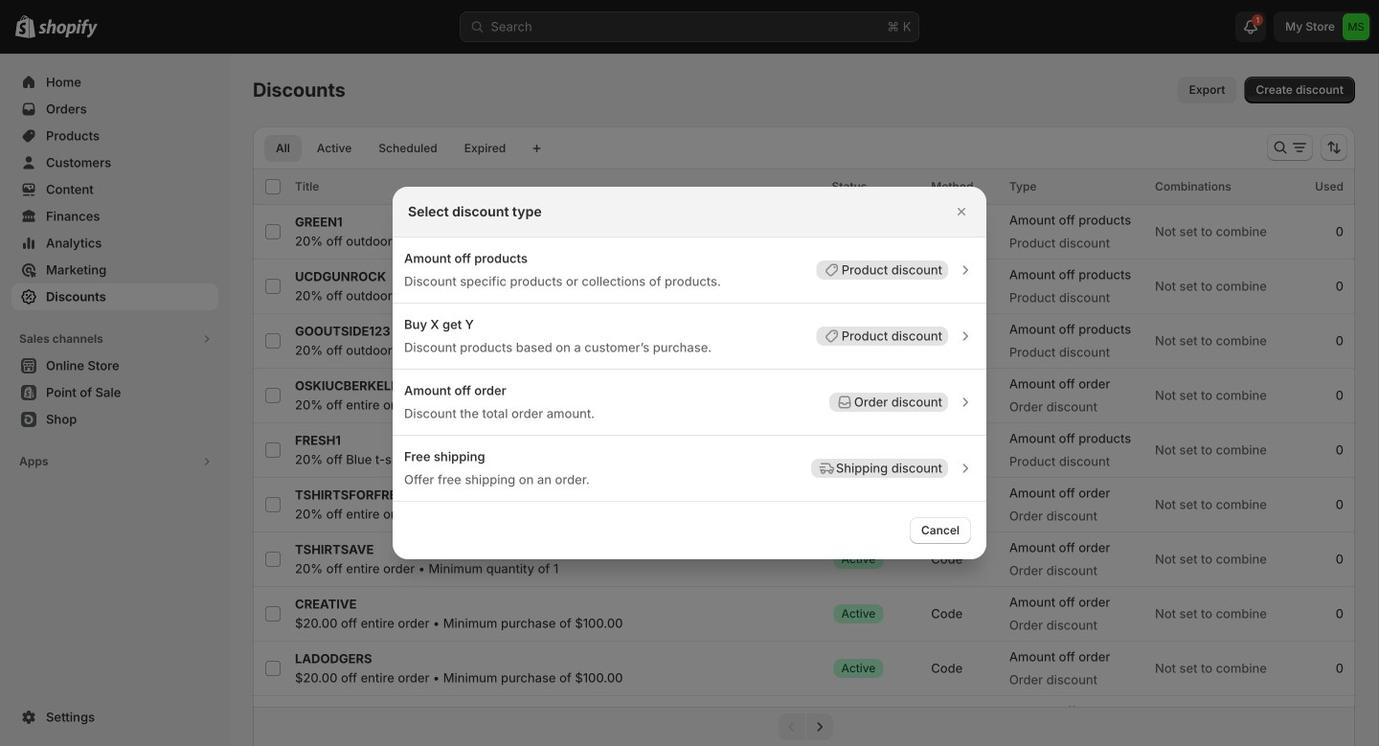 Task type: vqa. For each thing, say whether or not it's contained in the screenshot.
tab list
yes



Task type: locate. For each thing, give the bounding box(es) containing it.
shopify image
[[38, 19, 98, 38]]

pagination element
[[253, 707, 1355, 746]]

tab list
[[260, 134, 521, 162]]

dialog
[[0, 187, 1379, 559]]



